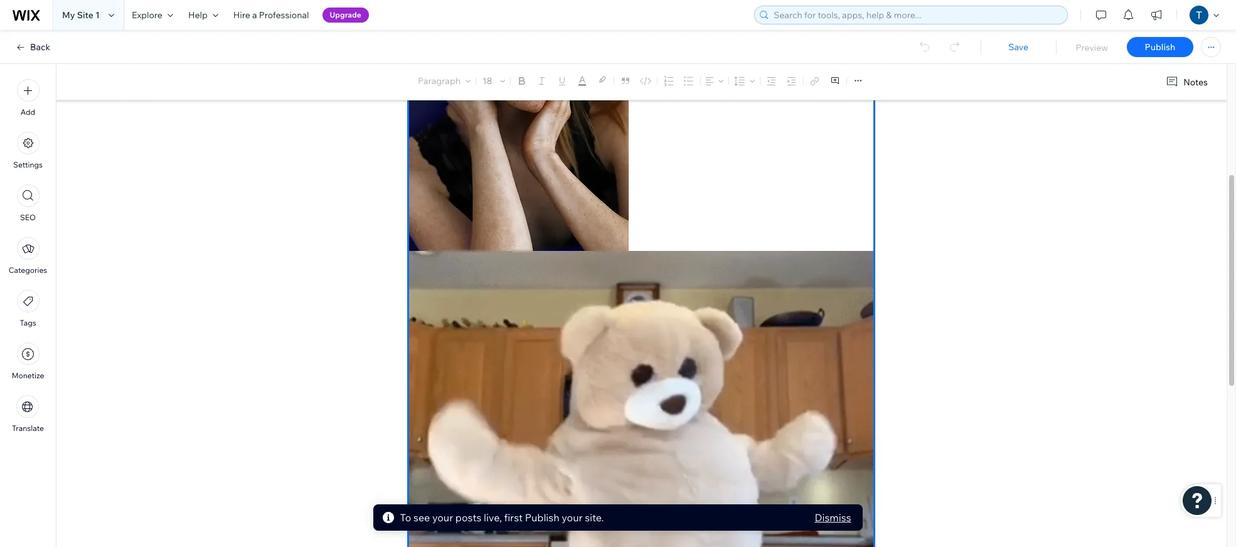 Task type: describe. For each thing, give the bounding box(es) containing it.
tags button
[[17, 290, 39, 328]]

translate
[[12, 424, 44, 433]]

save button
[[994, 41, 1044, 53]]

settings
[[13, 160, 43, 170]]

notes
[[1184, 76, 1209, 88]]

hire a professional
[[233, 9, 309, 21]]

first
[[505, 512, 523, 524]]

save
[[1009, 41, 1029, 53]]

my
[[62, 9, 75, 21]]

professional
[[259, 9, 309, 21]]

monetize button
[[12, 343, 44, 380]]

my site 1
[[62, 9, 100, 21]]

alert containing to see your posts live, first publish your site.
[[374, 505, 863, 531]]

paragraph
[[418, 75, 461, 87]]

site
[[77, 9, 93, 21]]

to see your posts live, first publish your site.
[[401, 512, 605, 524]]

upgrade button
[[322, 8, 369, 23]]

seo
[[20, 213, 36, 222]]

seo button
[[17, 185, 39, 222]]

hire a professional link
[[226, 0, 317, 30]]

publish button
[[1128, 37, 1194, 57]]

notes button
[[1162, 73, 1212, 90]]

to
[[401, 512, 412, 524]]

tags
[[20, 318, 36, 328]]

2 your from the left
[[562, 512, 583, 524]]

back
[[30, 41, 50, 53]]



Task type: vqa. For each thing, say whether or not it's contained in the screenshot.
their for view
no



Task type: locate. For each thing, give the bounding box(es) containing it.
live,
[[484, 512, 503, 524]]

add
[[21, 107, 35, 117]]

1
[[95, 9, 100, 21]]

1 your from the left
[[433, 512, 454, 524]]

publish inside button
[[1146, 41, 1176, 53]]

a
[[252, 9, 257, 21]]

publish up notes button
[[1146, 41, 1176, 53]]

1 horizontal spatial your
[[562, 512, 583, 524]]

explore
[[132, 9, 163, 21]]

your left site.
[[562, 512, 583, 524]]

hire
[[233, 9, 250, 21]]

help
[[188, 9, 208, 21]]

dismiss
[[816, 512, 852, 524]]

your
[[433, 512, 454, 524], [562, 512, 583, 524]]

your right see
[[433, 512, 454, 524]]

monetize
[[12, 371, 44, 380]]

Search for tools, apps, help & more... field
[[770, 6, 1064, 24]]

see
[[414, 512, 431, 524]]

site.
[[586, 512, 605, 524]]

settings button
[[13, 132, 43, 170]]

categories
[[9, 266, 47, 275]]

menu containing add
[[0, 72, 56, 441]]

0 horizontal spatial publish
[[526, 512, 560, 524]]

0 horizontal spatial your
[[433, 512, 454, 524]]

menu
[[0, 72, 56, 441]]

0 vertical spatial publish
[[1146, 41, 1176, 53]]

back button
[[15, 41, 50, 53]]

categories button
[[9, 237, 47, 275]]

1 vertical spatial publish
[[526, 512, 560, 524]]

alert
[[374, 505, 863, 531]]

help button
[[181, 0, 226, 30]]

add button
[[17, 79, 39, 117]]

posts
[[456, 512, 482, 524]]

publish right the first
[[526, 512, 560, 524]]

upgrade
[[330, 10, 361, 19]]

1 horizontal spatial publish
[[1146, 41, 1176, 53]]

translate button
[[12, 396, 44, 433]]

paragraph button
[[416, 72, 473, 90]]

publish
[[1146, 41, 1176, 53], [526, 512, 560, 524]]

dismiss button
[[816, 510, 852, 526]]

gif image
[[409, 251, 874, 547]]



